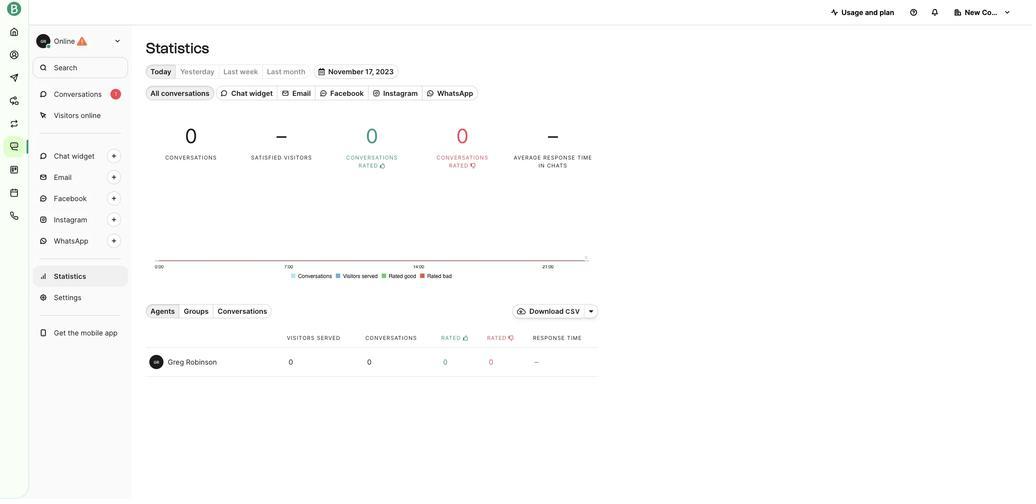 Task type: locate. For each thing, give the bounding box(es) containing it.
1 vertical spatial chat
[[54, 152, 70, 160]]

statistics
[[146, 40, 209, 57], [54, 272, 86, 281]]

facebook
[[330, 89, 364, 98], [54, 194, 87, 203]]

new
[[965, 8, 981, 17]]

new company
[[965, 8, 1015, 17]]

1 horizontal spatial bad image
[[509, 336, 514, 341]]

1 vertical spatial visitors
[[287, 335, 315, 341]]

1 vertical spatial widget
[[72, 152, 95, 160]]

0 horizontal spatial chat
[[54, 152, 70, 160]]

whatsapp
[[437, 89, 473, 98], [54, 236, 88, 245]]

conversations
[[161, 89, 210, 98], [165, 154, 217, 161], [346, 154, 398, 161], [437, 154, 489, 161]]

2023
[[376, 67, 394, 76]]

0 vertical spatial statistics
[[146, 40, 209, 57]]

0 horizontal spatial facebook
[[54, 194, 87, 203]]

0 vertical spatial bad image
[[471, 163, 476, 168]]

email up facebook link
[[54, 173, 72, 182]]

0 vertical spatial instagram
[[383, 89, 418, 98]]

chat widget left "email" button
[[231, 89, 273, 98]]

0
[[185, 124, 197, 148], [366, 124, 378, 148], [457, 124, 469, 148], [289, 358, 293, 367], [367, 358, 372, 367], [443, 358, 448, 367], [489, 358, 494, 367]]

conversations
[[54, 90, 102, 99], [218, 307, 267, 316], [366, 335, 417, 341]]

email button
[[277, 86, 315, 100]]

company
[[982, 8, 1015, 17]]

widget left "email" button
[[249, 89, 273, 98]]

widget up "email" link
[[72, 152, 95, 160]]

whatsapp link
[[33, 230, 128, 252]]

visitors for visitors online
[[54, 111, 79, 120]]

get
[[54, 328, 66, 337]]

0 horizontal spatial statistics
[[54, 272, 86, 281]]

in
[[539, 162, 545, 169]]

0 horizontal spatial –
[[277, 124, 287, 148]]

0 horizontal spatial conversations
[[54, 90, 102, 99]]

visitors left online at left
[[54, 111, 79, 120]]

chat widget
[[231, 89, 273, 98], [54, 152, 95, 160]]

0 vertical spatial chat widget
[[231, 89, 273, 98]]

instagram button
[[368, 86, 422, 100]]

statistics up the today
[[146, 40, 209, 57]]

greg
[[168, 358, 184, 367]]

– up response
[[548, 124, 558, 148]]

2 conversations rated from the left
[[437, 154, 489, 169]]

instagram down facebook link
[[54, 215, 87, 224]]

1 vertical spatial bad image
[[509, 336, 514, 341]]

rated
[[359, 162, 378, 169], [449, 162, 469, 169], [442, 335, 461, 341], [487, 335, 507, 341]]

0 horizontal spatial email
[[54, 173, 72, 182]]

get the mobile app
[[54, 328, 118, 337]]

gr left greg
[[154, 360, 159, 365]]

0 horizontal spatial chat widget
[[54, 152, 95, 160]]

chat
[[231, 89, 248, 98], [54, 152, 70, 160]]

0 horizontal spatial bad image
[[471, 163, 476, 168]]

instagram down 2023
[[383, 89, 418, 98]]

statistics up settings
[[54, 272, 86, 281]]

1 horizontal spatial instagram
[[383, 89, 418, 98]]

usage and plan button
[[824, 4, 902, 21]]

1 vertical spatial gr
[[154, 360, 159, 365]]

download
[[530, 307, 564, 316]]

chat widget inside button
[[231, 89, 273, 98]]

1 horizontal spatial visitors
[[287, 335, 315, 341]]

search link
[[33, 57, 128, 78]]

1 vertical spatial instagram
[[54, 215, 87, 224]]

1
[[115, 91, 117, 97]]

whatsapp inside button
[[437, 89, 473, 98]]

1 horizontal spatial conversations
[[218, 307, 267, 316]]

time
[[578, 154, 593, 161], [567, 335, 582, 341]]

gr left online
[[41, 39, 46, 44]]

november 17, 2023 button
[[314, 65, 399, 79]]

facebook link
[[33, 188, 128, 209]]

today button
[[146, 65, 176, 79]]

conversations rated
[[346, 154, 398, 169], [437, 154, 489, 169]]

settings
[[54, 293, 82, 302]]

facebook up instagram link
[[54, 194, 87, 203]]

0 horizontal spatial gr
[[41, 39, 46, 44]]

visitors
[[54, 111, 79, 120], [287, 335, 315, 341]]

– up satisfied visitors
[[277, 124, 287, 148]]

email
[[292, 89, 311, 98], [54, 173, 72, 182]]

gr
[[41, 39, 46, 44], [154, 360, 159, 365]]

2 horizontal spatial –
[[548, 124, 558, 148]]

0 vertical spatial facebook
[[330, 89, 364, 98]]

1 horizontal spatial widget
[[249, 89, 273, 98]]

– down response
[[535, 358, 538, 367]]

instagram inside button
[[383, 89, 418, 98]]

served
[[317, 335, 341, 341]]

1 horizontal spatial chat
[[231, 89, 248, 98]]

0 vertical spatial gr
[[41, 39, 46, 44]]

bad image
[[471, 163, 476, 168], [509, 336, 514, 341]]

november
[[328, 67, 364, 76]]

2 vertical spatial conversations
[[366, 335, 417, 341]]

the
[[68, 328, 79, 337]]

– for visitors
[[277, 124, 287, 148]]

chat widget up "email" link
[[54, 152, 95, 160]]

response
[[533, 335, 565, 341]]

visitors served
[[287, 335, 341, 341]]

0 horizontal spatial conversations rated
[[346, 154, 398, 169]]

email inside button
[[292, 89, 311, 98]]

chat widget link
[[33, 145, 128, 167]]

0 horizontal spatial widget
[[72, 152, 95, 160]]

1 horizontal spatial email
[[292, 89, 311, 98]]

usage and plan
[[842, 8, 895, 17]]

0 vertical spatial widget
[[249, 89, 273, 98]]

1 vertical spatial whatsapp
[[54, 236, 88, 245]]

0 vertical spatial conversations
[[54, 90, 102, 99]]

1 vertical spatial statistics
[[54, 272, 86, 281]]

–
[[277, 124, 287, 148], [548, 124, 558, 148], [535, 358, 538, 367]]

1 vertical spatial conversations
[[218, 307, 267, 316]]

facebook button
[[315, 86, 368, 100]]

0 vertical spatial whatsapp
[[437, 89, 473, 98]]

1 horizontal spatial chat widget
[[231, 89, 273, 98]]

solo image
[[589, 308, 594, 315]]

average response time in chats
[[514, 154, 593, 169]]

0 horizontal spatial visitors
[[54, 111, 79, 120]]

0 vertical spatial chat
[[231, 89, 248, 98]]

1 vertical spatial facebook
[[54, 194, 87, 203]]

1 horizontal spatial conversations rated
[[437, 154, 489, 169]]

instagram link
[[33, 209, 128, 230]]

november 17, 2023
[[328, 67, 394, 76]]

1 conversations rated from the left
[[346, 154, 398, 169]]

0 vertical spatial visitors
[[54, 111, 79, 120]]

1 horizontal spatial facebook
[[330, 89, 364, 98]]

email link
[[33, 167, 128, 188]]

0 vertical spatial time
[[578, 154, 593, 161]]

visitors left served
[[287, 335, 315, 341]]

0 vertical spatial email
[[292, 89, 311, 98]]

1 horizontal spatial whatsapp
[[437, 89, 473, 98]]

widget
[[249, 89, 273, 98], [72, 152, 95, 160]]

email left facebook button
[[292, 89, 311, 98]]

usage
[[842, 8, 864, 17]]

facebook down the november
[[330, 89, 364, 98]]

1 vertical spatial time
[[567, 335, 582, 341]]

1 horizontal spatial –
[[535, 358, 538, 367]]

visitors online
[[54, 111, 101, 120]]

visitors online link
[[33, 105, 128, 126]]

instagram
[[383, 89, 418, 98], [54, 215, 87, 224]]

all
[[151, 89, 159, 98]]

visitors
[[284, 154, 312, 161]]

1 horizontal spatial gr
[[154, 360, 159, 365]]



Task type: describe. For each thing, give the bounding box(es) containing it.
groups
[[184, 307, 209, 316]]

online
[[54, 37, 75, 46]]

1 vertical spatial chat widget
[[54, 152, 95, 160]]

new company button
[[948, 4, 1018, 21]]

online
[[81, 111, 101, 120]]

satisfied visitors
[[251, 154, 312, 161]]

all conversations
[[151, 89, 210, 98]]

conversations inside button
[[161, 89, 210, 98]]

csv
[[566, 308, 580, 315]]

good image
[[463, 336, 468, 341]]

chat inside the chat widget link
[[54, 152, 70, 160]]

good image
[[380, 163, 386, 168]]

satisfied
[[251, 154, 282, 161]]

response time
[[533, 335, 582, 341]]

plan
[[880, 8, 895, 17]]

settings link
[[33, 287, 128, 308]]

chats
[[547, 162, 568, 169]]

whatsapp button
[[422, 86, 478, 100]]

chat inside the chat widget button
[[231, 89, 248, 98]]

search
[[54, 63, 77, 72]]

chat widget button
[[216, 86, 277, 100]]

download csv
[[530, 307, 580, 316]]

1 vertical spatial email
[[54, 173, 72, 182]]

get the mobile app link
[[33, 322, 128, 343]]

app
[[105, 328, 118, 337]]

conversations rated for bad image to the top
[[437, 154, 489, 169]]

visitors for visitors served
[[287, 335, 315, 341]]

widget inside button
[[249, 89, 273, 98]]

conversations rated for good image
[[346, 154, 398, 169]]

0 horizontal spatial whatsapp
[[54, 236, 88, 245]]

0 horizontal spatial instagram
[[54, 215, 87, 224]]

average
[[514, 154, 542, 161]]

2 horizontal spatial conversations
[[366, 335, 417, 341]]

today
[[151, 67, 171, 76]]

conversations button
[[213, 304, 272, 318]]

gr for online
[[41, 39, 46, 44]]

1 horizontal spatial statistics
[[146, 40, 209, 57]]

time inside average response time in chats
[[578, 154, 593, 161]]

agents
[[151, 307, 175, 316]]

conversations inside button
[[218, 307, 267, 316]]

and
[[865, 8, 878, 17]]

– for response
[[548, 124, 558, 148]]

greg robinson
[[168, 358, 217, 367]]

gr for greg robinson
[[154, 360, 159, 365]]

response
[[544, 154, 576, 161]]

facebook inside button
[[330, 89, 364, 98]]

mobile
[[81, 328, 103, 337]]

agents button
[[146, 304, 179, 318]]

17,
[[365, 67, 374, 76]]

robinson
[[186, 358, 217, 367]]

statistics link
[[33, 266, 128, 287]]

groups button
[[179, 304, 213, 318]]

all conversations button
[[146, 86, 214, 100]]



Task type: vqa. For each thing, say whether or not it's contained in the screenshot.
Connect
no



